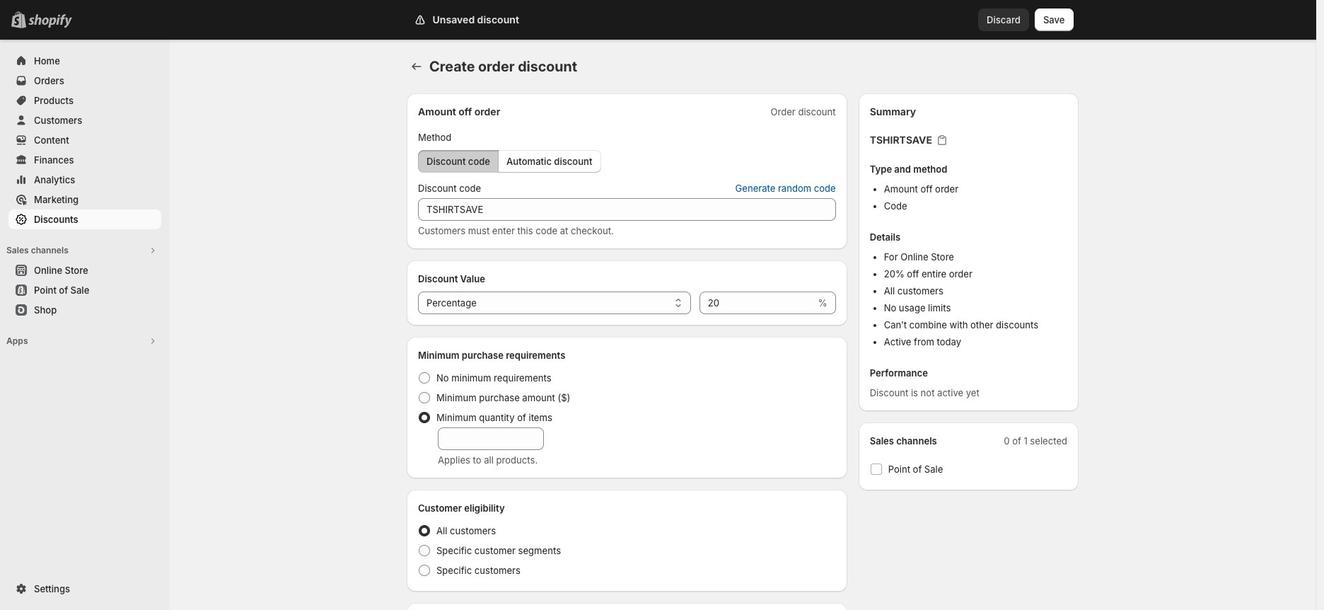 Task type: vqa. For each thing, say whether or not it's contained in the screenshot.
My Store image
no



Task type: locate. For each thing, give the bounding box(es) containing it.
None text field
[[418, 198, 836, 221], [700, 292, 816, 314], [438, 427, 544, 450], [418, 198, 836, 221], [700, 292, 816, 314], [438, 427, 544, 450]]

shopify image
[[28, 14, 72, 28]]



